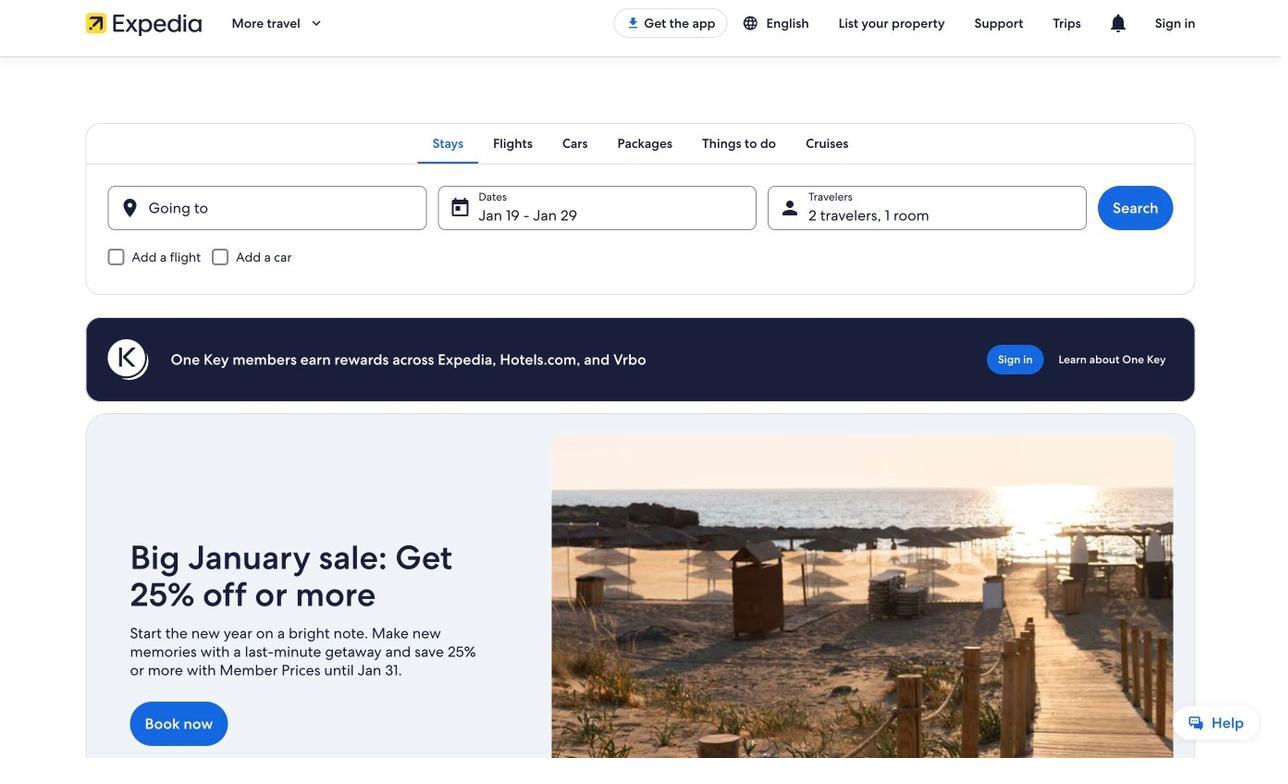 Task type: locate. For each thing, give the bounding box(es) containing it.
main content
[[0, 56, 1281, 759]]

tab list
[[86, 123, 1196, 164]]

expedia logo image
[[86, 10, 202, 36]]



Task type: vqa. For each thing, say whether or not it's contained in the screenshot.
More travel icon
yes



Task type: describe. For each thing, give the bounding box(es) containing it.
communication center icon image
[[1107, 12, 1129, 34]]

more travel image
[[308, 15, 325, 31]]

download the app button image
[[626, 16, 640, 31]]

small image
[[743, 15, 767, 31]]



